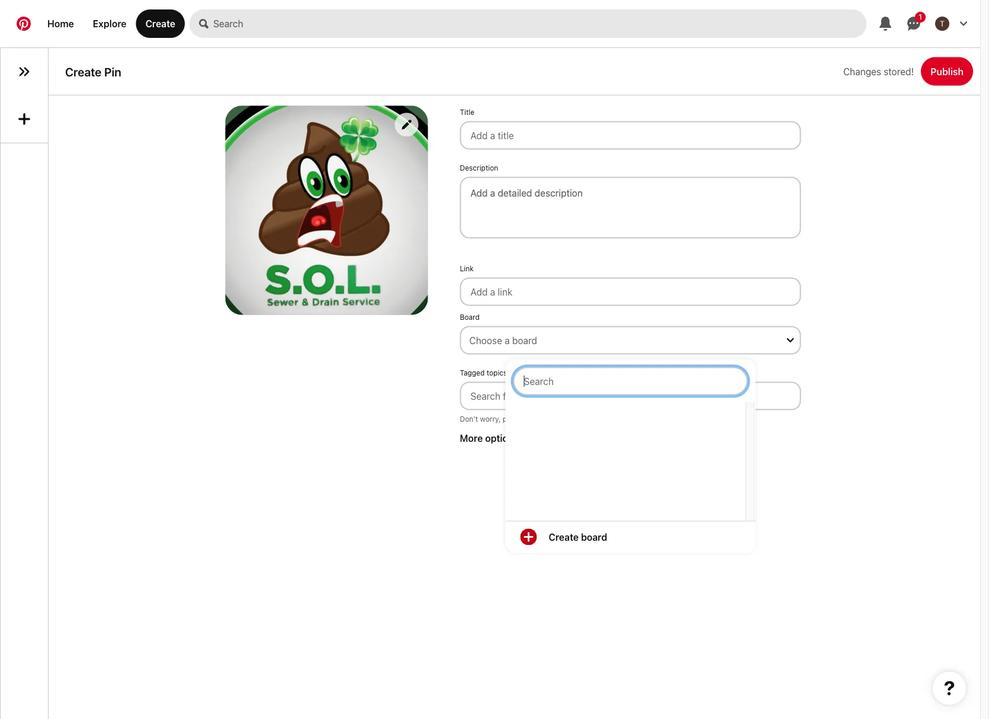 Task type: describe. For each thing, give the bounding box(es) containing it.
don't worry, people won't see your tags
[[460, 415, 593, 423]]

Tagged topics (0) text field
[[460, 382, 801, 410]]

board inside 'button'
[[512, 335, 537, 346]]

create pin
[[65, 64, 121, 78]]

board
[[460, 313, 480, 321]]

more options
[[460, 433, 519, 444]]

create for create
[[145, 18, 175, 29]]

tagged
[[460, 369, 485, 377]]

see
[[548, 415, 560, 423]]

changes stored!
[[843, 66, 914, 77]]

pin
[[104, 64, 121, 78]]

choose a board
[[469, 335, 537, 346]]

(0)
[[509, 369, 519, 377]]

worry,
[[480, 415, 501, 423]]

publish button
[[921, 57, 973, 86]]

explore
[[93, 18, 126, 29]]

board inside button
[[581, 531, 607, 543]]

home
[[47, 18, 74, 29]]

1 button
[[900, 9, 928, 38]]

link
[[460, 265, 474, 273]]

changes
[[843, 66, 881, 77]]



Task type: locate. For each thing, give the bounding box(es) containing it.
1 horizontal spatial create
[[145, 18, 175, 29]]

Search text field
[[213, 9, 867, 38]]

more options button
[[458, 433, 803, 444]]

choose a board button
[[460, 326, 801, 355]]

create link
[[136, 9, 185, 38]]

Add a detailed description field
[[471, 188, 790, 199]]

won't
[[527, 415, 546, 423]]

description
[[460, 164, 498, 172]]

publish
[[931, 66, 964, 77]]

board
[[512, 335, 537, 346], [581, 531, 607, 543]]

search icon image
[[199, 19, 209, 28]]

1
[[919, 13, 922, 21]]

tagged topics (0)
[[460, 369, 519, 377]]

explore link
[[83, 9, 136, 38]]

0 horizontal spatial board
[[512, 335, 537, 346]]

don't
[[460, 415, 478, 423]]

Link url field
[[460, 278, 801, 306]]

stored!
[[884, 66, 914, 77]]

Title text field
[[460, 121, 801, 150]]

your
[[562, 415, 576, 423]]

1 vertical spatial board
[[581, 531, 607, 543]]

more
[[460, 433, 483, 444]]

create inside create 'link'
[[145, 18, 175, 29]]

create for create board
[[549, 531, 579, 543]]

tags
[[578, 415, 593, 423]]

0 vertical spatial board
[[512, 335, 537, 346]]

create for create pin
[[65, 64, 102, 78]]

2 horizontal spatial create
[[549, 531, 579, 543]]

1 vertical spatial create
[[65, 64, 102, 78]]

create board button
[[506, 522, 755, 552]]

0 horizontal spatial create
[[65, 64, 102, 78]]

a
[[505, 335, 510, 346]]

create inside create board button
[[549, 531, 579, 543]]

title
[[460, 108, 475, 117]]

topics
[[487, 369, 507, 377]]

terry turtle image
[[935, 17, 949, 31]]

Search through your boards search field
[[513, 367, 748, 395]]

people
[[503, 415, 525, 423]]

options
[[485, 433, 519, 444]]

2 vertical spatial create
[[549, 531, 579, 543]]

0 vertical spatial create
[[145, 18, 175, 29]]

create
[[145, 18, 175, 29], [65, 64, 102, 78], [549, 531, 579, 543]]

create board
[[549, 531, 607, 543]]

1 horizontal spatial board
[[581, 531, 607, 543]]

choose
[[469, 335, 502, 346]]

choose a board image
[[787, 337, 794, 344]]

home link
[[38, 9, 83, 38]]



Task type: vqa. For each thing, say whether or not it's contained in the screenshot.
"Analytics"
no



